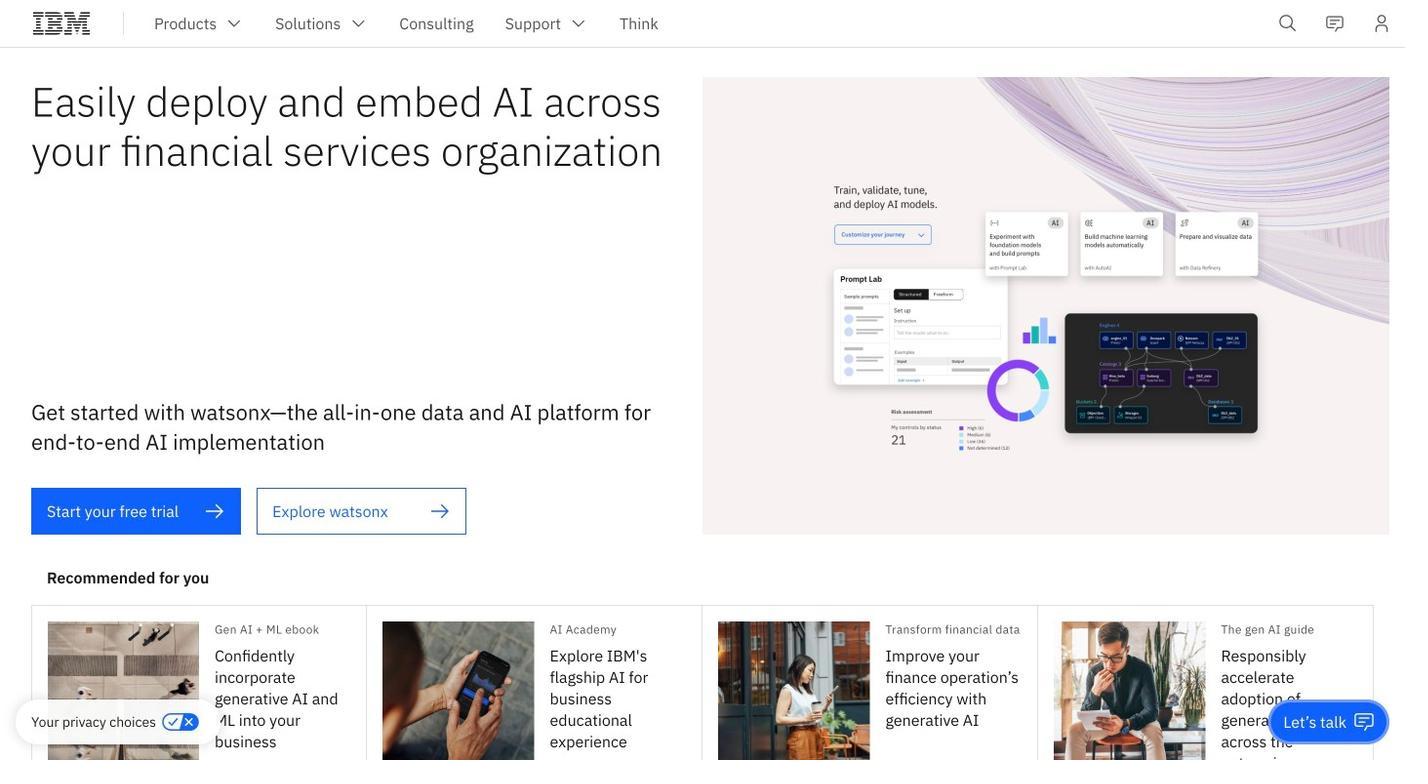 Task type: describe. For each thing, give the bounding box(es) containing it.
let's talk element
[[1284, 711, 1347, 733]]

your privacy choices element
[[31, 711, 156, 733]]



Task type: vqa. For each thing, say whether or not it's contained in the screenshot.
Let's talk element
yes



